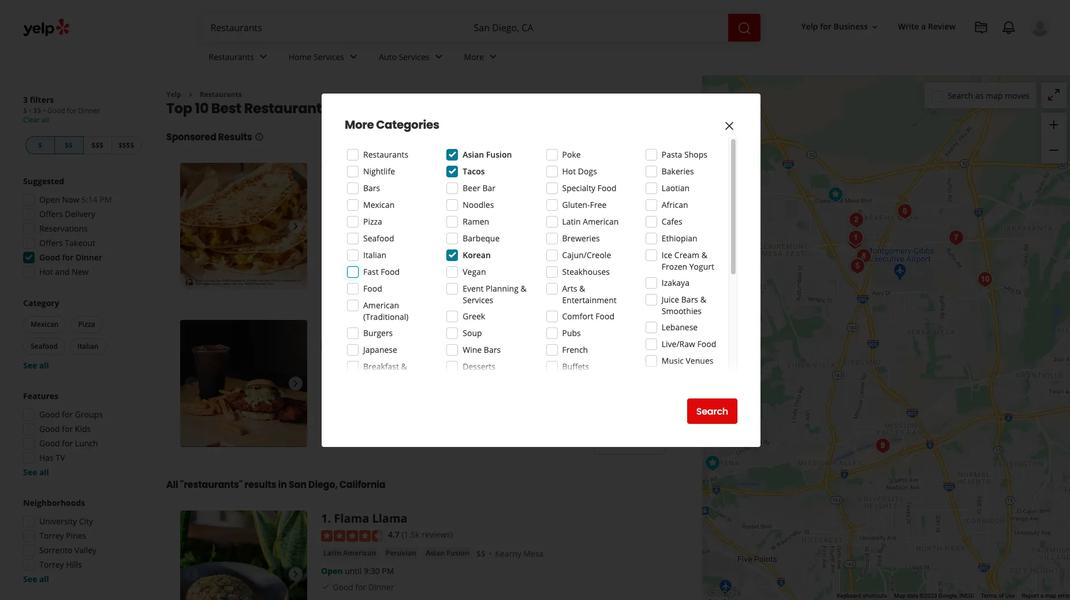 Task type: locate. For each thing, give the bounding box(es) containing it.
keyboard
[[837, 593, 861, 599]]

1 horizontal spatial •
[[43, 106, 46, 116]]

3 slideshow element from the top
[[180, 511, 307, 600]]

reviews) up (new)
[[420, 339, 451, 350]]

chicken shop button
[[436, 357, 487, 368]]

2 horizontal spatial delivery
[[408, 437, 435, 447]]

1 horizontal spatial bars
[[484, 344, 501, 355]]

cucina basilico image
[[974, 268, 997, 291]]

$ down the 3
[[23, 106, 27, 116]]

pizza up italian button
[[78, 319, 95, 329]]

1 24 chevron down v2 image from the left
[[256, 50, 270, 64]]

0 vertical spatial bars
[[363, 183, 380, 194]]

next image for 4.7 (1.5k reviews)
[[289, 567, 303, 581]]

havana grill image
[[871, 434, 894, 457]]

0 horizontal spatial latin
[[323, 548, 341, 558]]

until down latin american "button"
[[345, 565, 362, 576]]

good for kids
[[39, 423, 91, 434]]

search down venues
[[696, 405, 728, 418]]

1 restaurants link from the top
[[200, 42, 279, 75]]

bars up the smoothies
[[681, 294, 698, 305]]

more categories dialog
[[0, 0, 1070, 600]]

2 previous image from the top
[[185, 377, 199, 391]]

$$ left kearny
[[476, 548, 486, 559]]

1 horizontal spatial italian
[[363, 250, 386, 261]]

None search field
[[201, 14, 763, 42]]

bars inside the juice bars & smoothies
[[681, 294, 698, 305]]

yelp for yelp for business
[[801, 21, 818, 32]]

0 horizontal spatial to
[[452, 219, 460, 230]]

mexican inside more categories dialog
[[363, 199, 395, 210]]

chick
[[353, 320, 385, 336]]

0 horizontal spatial my
[[398, 231, 410, 242]]

to up when
[[452, 219, 460, 230]]

peruvian link
[[383, 547, 419, 559]]

until for until 9:30 pm
[[345, 565, 362, 576]]

group containing category
[[21, 297, 143, 371]]

1 horizontal spatial $$
[[65, 140, 73, 150]]

24 chevron down v2 image inside auto services link
[[432, 50, 446, 64]]

see all button for university city
[[23, 574, 49, 585]]

0 horizontal spatial $$
[[33, 106, 41, 116]]

for left business
[[820, 21, 832, 32]]

2 horizontal spatial 16 checkmark v2 image
[[445, 437, 454, 446]]

hot up category
[[39, 266, 53, 277]]

0 vertical spatial $$
[[33, 106, 41, 116]]

ramen
[[463, 216, 489, 227]]

arts & entertainment
[[562, 283, 617, 306]]

2 16 speech v2 image from the top
[[321, 410, 330, 420]]

cafes
[[662, 216, 683, 227]]

group
[[1041, 113, 1067, 163], [20, 176, 143, 281], [21, 297, 143, 371], [20, 390, 143, 478], [20, 497, 143, 585]]

american
[[583, 216, 619, 227], [363, 300, 399, 311], [373, 357, 407, 367], [343, 548, 376, 558]]

1 vertical spatial until
[[345, 565, 362, 576]]

1 vertical spatial search
[[696, 405, 728, 418]]

my down took
[[566, 231, 578, 242]]

asian inside asian fusion button
[[426, 548, 445, 558]]

1 vertical spatial delivery
[[333, 270, 360, 280]]

& right planning
[[521, 283, 527, 294]]

open down latin american "button"
[[321, 565, 343, 576]]

food for specialty food
[[598, 183, 617, 194]]

delivery left fast
[[333, 270, 360, 280]]

latin american inside "button"
[[323, 548, 376, 558]]

dinner
[[78, 106, 100, 116], [76, 252, 102, 263], [368, 581, 394, 592]]

slideshow element for taco
[[180, 163, 307, 290]]

more inside business categories element
[[464, 51, 484, 62]]

hot up 4.3 at the bottom left of the page
[[388, 320, 409, 336]]

24 chevron down v2 image inside the home services link
[[347, 50, 360, 64]]

0 vertical spatial map
[[986, 90, 1003, 101]]

restaurants up best
[[209, 51, 254, 62]]

1 vertical spatial mexican
[[31, 319, 59, 329]]

1 vertical spatial 16 checkmark v2 image
[[321, 437, 330, 446]]

1 vertical spatial latin american
[[323, 548, 376, 558]]

dinner inside 3 filters $ • $$ • good for dinner clear all
[[78, 106, 100, 116]]

has
[[39, 452, 54, 463]]

next image
[[289, 377, 303, 391], [289, 567, 303, 581]]

got down it
[[552, 231, 564, 242]]

more for more
[[464, 51, 484, 62]]

seafood down was
[[363, 233, 394, 244]]

hot dogs
[[562, 166, 597, 177]]

and
[[417, 219, 431, 230], [363, 231, 378, 242], [536, 231, 550, 242], [55, 266, 70, 277]]

1 vertical spatial california
[[340, 478, 386, 492]]

0 horizontal spatial 16 checkmark v2 image
[[321, 270, 330, 279]]

2 horizontal spatial hot
[[562, 166, 576, 177]]

1 vertical spatial slideshow element
[[180, 320, 307, 447]]

services right home
[[314, 51, 344, 62]]

1 horizontal spatial latin american
[[562, 216, 619, 227]]

services for auto services
[[399, 51, 429, 62]]

2 horizontal spatial the
[[490, 231, 502, 242]]

open down suggested
[[39, 194, 60, 205]]

woomiok image
[[846, 255, 869, 278]]

restaurants
[[209, 51, 254, 62], [200, 90, 242, 99], [244, 99, 329, 118], [363, 149, 409, 160]]

0 horizontal spatial good for dinner
[[39, 252, 102, 263]]

0 vertical spatial torrey
[[39, 530, 64, 541]]

1 vertical spatial pm
[[382, 565, 394, 576]]

more inside dialog
[[345, 117, 374, 133]]

food for comfort food
[[596, 311, 615, 322]]

offers for offers takeout
[[39, 237, 63, 248]]

& inside arts & entertainment
[[580, 283, 585, 294]]

chicken shop
[[438, 357, 484, 367]]

1 horizontal spatial diego,
[[397, 99, 441, 118]]

latin american link
[[321, 547, 379, 559]]

asian fusion
[[463, 149, 512, 160], [426, 548, 469, 558]]

4.3 star rating image
[[321, 340, 384, 351]]

see for university
[[23, 574, 37, 585]]

1 offers from the top
[[39, 209, 63, 219]]

1 until from the top
[[345, 203, 362, 214]]

was
[[378, 219, 393, 230]]

for down good for kids
[[62, 438, 73, 449]]

0 vertical spatial more
[[464, 51, 484, 62]]

event planning & services
[[463, 283, 527, 306]]

the down speaker
[[490, 231, 502, 242]]

0 horizontal spatial seafood
[[31, 341, 58, 351]]

i up order.
[[433, 219, 436, 230]]

2 24 chevron down v2 image from the left
[[347, 50, 360, 64]]

until for until 1:00 am
[[345, 203, 362, 214]]

previous image for main chick hot chicken
[[185, 377, 199, 391]]

american inside 'link'
[[373, 357, 407, 367]]

breakfast down taco
[[323, 186, 357, 195]]

1 vertical spatial san
[[289, 478, 307, 492]]

0 horizontal spatial bars
[[363, 183, 380, 194]]

1 horizontal spatial good for dinner
[[333, 581, 394, 592]]

asian fusion inside button
[[426, 548, 469, 558]]

& up yogurt
[[702, 250, 708, 261]]

offers takeout
[[39, 237, 95, 248]]

bars down the nightlife
[[363, 183, 380, 194]]

burgers
[[363, 328, 393, 338]]

services
[[314, 51, 344, 62], [399, 51, 429, 62], [463, 295, 493, 306]]

bars for wine bars
[[484, 344, 501, 355]]

0 vertical spatial san
[[368, 99, 395, 118]]

peruvian button
[[383, 547, 419, 559]]

24 chevron down v2 image
[[256, 50, 270, 64], [347, 50, 360, 64], [432, 50, 446, 64], [486, 50, 500, 64]]

& inside the juice bars & smoothies
[[700, 294, 706, 305]]

1 vertical spatial $$
[[65, 140, 73, 150]]

1 horizontal spatial fusion
[[486, 149, 512, 160]]

0 vertical spatial pm
[[100, 194, 112, 205]]

0 vertical spatial pizza
[[363, 216, 382, 227]]

2 horizontal spatial bars
[[681, 294, 698, 305]]

0 horizontal spatial asian
[[426, 548, 445, 558]]

dinner up $$$
[[78, 106, 100, 116]]

valley
[[75, 545, 97, 556]]

open for open now 5:14 pm
[[39, 194, 60, 205]]

next image
[[289, 220, 303, 234]]

1 vertical spatial brunch
[[363, 373, 391, 384]]

yelp left business
[[801, 21, 818, 32]]

moves
[[1005, 90, 1030, 101]]

0 vertical spatial yelp
[[801, 21, 818, 32]]

0 vertical spatial next image
[[289, 377, 303, 391]]

inegi
[[960, 593, 974, 599]]

yelp inside button
[[801, 21, 818, 32]]

my down "short"
[[398, 231, 410, 242]]

dinner up new
[[76, 252, 102, 263]]

2 horizontal spatial to
[[639, 219, 647, 230]]

2 vertical spatial takeout
[[456, 437, 483, 447]]

services down event
[[463, 295, 493, 306]]

16 checkmark v2 image
[[321, 270, 330, 279], [396, 437, 406, 446], [445, 437, 454, 446]]

diego, down auto services link
[[397, 99, 441, 118]]

got up when
[[438, 219, 450, 230]]

window
[[504, 231, 533, 242]]

0 horizontal spatial pm
[[100, 194, 112, 205]]

yogurt
[[690, 261, 715, 272]]

fusion inside more categories dialog
[[486, 149, 512, 160]]

fusion up bar
[[486, 149, 512, 160]]

$ down clear all "link"
[[38, 140, 42, 150]]

specialty
[[562, 183, 596, 194]]

san right near
[[368, 99, 395, 118]]

2 next image from the top
[[289, 567, 303, 581]]

2 torrey from the top
[[39, 559, 64, 570]]

second
[[610, 219, 637, 230]]

italian up fast
[[363, 250, 386, 261]]

1 vertical spatial main chick hot chicken image
[[701, 452, 724, 475]]

group containing features
[[20, 390, 143, 478]]

1 horizontal spatial yelp
[[801, 21, 818, 32]]

ice
[[662, 250, 672, 261]]

italian inside more categories dialog
[[363, 250, 386, 261]]

2 horizontal spatial takeout
[[456, 437, 483, 447]]

0 vertical spatial offers
[[39, 209, 63, 219]]

3 see all button from the top
[[23, 574, 49, 585]]

2 horizontal spatial got
[[552, 231, 564, 242]]

"so the line was short and i got to the speaker really quick. it took them a second to answer and take my order. when i got to the window and got my food a few things were wrong so i…"
[[334, 219, 647, 253]]

map left error
[[1045, 593, 1057, 599]]

i right when
[[461, 231, 463, 242]]

torrey hills
[[39, 559, 82, 570]]

see all
[[23, 360, 49, 371], [23, 467, 49, 478], [23, 574, 49, 585]]

fusion down 4.7 (1.5k reviews)
[[447, 548, 469, 558]]

open now 5:14 pm
[[39, 194, 112, 205]]

24 chevron down v2 image for home services
[[347, 50, 360, 64]]

2 vertical spatial delivery
[[408, 437, 435, 447]]

0 vertical spatial breakfast & brunch
[[323, 186, 391, 195]]

brunch
[[366, 186, 391, 195], [363, 373, 391, 384]]

0 vertical spatial fusion
[[486, 149, 512, 160]]

1 vertical spatial breakfast
[[363, 361, 399, 372]]

$$ down filters
[[33, 106, 41, 116]]

and inside group
[[55, 266, 70, 277]]

0 horizontal spatial map
[[986, 90, 1003, 101]]

0 horizontal spatial breakfast
[[323, 186, 357, 195]]

$$
[[33, 106, 41, 116], [65, 140, 73, 150], [476, 548, 486, 559]]

dinner inside group
[[76, 252, 102, 263]]

get
[[591, 269, 607, 282]]

$$$$ button
[[112, 136, 141, 154]]

hot for hot dogs
[[562, 166, 576, 177]]

0 horizontal spatial diego,
[[308, 478, 338, 492]]

food right fast
[[381, 266, 400, 277]]

good down filters
[[47, 106, 65, 116]]

mexican button
[[23, 316, 66, 333]]

reviews) up 'asian fusion' link
[[422, 529, 453, 540]]

1 horizontal spatial services
[[399, 51, 429, 62]]

1 vertical spatial previous image
[[185, 377, 199, 391]]

pm right 5:14
[[100, 194, 112, 205]]

torrey up sorrento
[[39, 530, 64, 541]]

yelp for yelp link
[[166, 90, 181, 99]]

2 vertical spatial see all button
[[23, 574, 49, 585]]

for up good for kids
[[62, 409, 73, 420]]

16 checkmark v2 image
[[369, 270, 379, 279], [321, 437, 330, 446], [321, 582, 330, 592]]

map for moves
[[986, 90, 1003, 101]]

sandwiches link
[[321, 357, 366, 368]]

24 chevron down v2 image inside the restaurants link
[[256, 50, 270, 64]]

clear all link
[[23, 115, 49, 125]]

restaurants up the nightlife
[[363, 149, 409, 160]]

hot inside more categories dialog
[[562, 166, 576, 177]]

1 horizontal spatial more
[[464, 51, 484, 62]]

seafood inside more categories dialog
[[363, 233, 394, 244]]

1 next image from the top
[[289, 377, 303, 391]]

1 horizontal spatial i
[[461, 231, 463, 242]]

1 vertical spatial torrey
[[39, 559, 64, 570]]

search for search
[[696, 405, 728, 418]]

hot down poke
[[562, 166, 576, 177]]

good inside 3 filters $ • $$ • good for dinner clear all
[[47, 106, 65, 116]]

food down entertainment
[[596, 311, 615, 322]]

"restaurants"
[[180, 478, 243, 492]]

1 horizontal spatial to
[[480, 231, 488, 242]]

mikami bar & revolving sushi image
[[824, 183, 847, 206]]

open for open
[[321, 375, 343, 386]]

main
[[321, 320, 350, 336]]

3 see all from the top
[[23, 574, 49, 585]]

buffets
[[562, 361, 589, 372]]

main chick hot chicken image
[[180, 320, 307, 447], [701, 452, 724, 475]]

california up 1 . flama llama in the left of the page
[[340, 478, 386, 492]]

for down open until 9:30 pm
[[355, 581, 366, 592]]

all for features
[[39, 467, 49, 478]]

cajun/creole
[[562, 250, 611, 261]]

0 vertical spatial hot
[[562, 166, 576, 177]]

2 vertical spatial bars
[[484, 344, 501, 355]]

auto
[[379, 51, 397, 62]]

asian fusion up bar
[[463, 149, 512, 160]]

latin american down 4.7 star rating image
[[323, 548, 376, 558]]

asian up beer
[[463, 149, 484, 160]]

restaurants right 16 chevron right v2 icon
[[200, 90, 242, 99]]

steamy piggy image
[[845, 209, 868, 232]]

breakfast inside button
[[323, 186, 357, 195]]

breakfast & brunch inside button
[[323, 186, 391, 195]]

services for home services
[[314, 51, 344, 62]]

restaurants inside more categories dialog
[[363, 149, 409, 160]]

open up 16 speaks spanish v2 icon
[[321, 375, 343, 386]]

for up good for lunch
[[62, 423, 73, 434]]

see
[[23, 360, 37, 371], [23, 467, 37, 478], [23, 574, 37, 585]]

bars up linda
[[484, 344, 501, 355]]

good for dinner down open until 9:30 pm
[[333, 581, 394, 592]]

pizza down 1:00
[[363, 216, 382, 227]]

breweries
[[562, 233, 600, 244]]

fast food
[[363, 266, 400, 277]]

brunch inside breakfast & brunch
[[363, 373, 391, 384]]

1 horizontal spatial california
[[444, 99, 512, 118]]

1 vertical spatial latin
[[323, 548, 341, 558]]

16 checkmark v2 image for takeout
[[369, 270, 379, 279]]

asian fusion link
[[423, 547, 472, 559]]

vegan
[[463, 266, 486, 277]]

16 chevron right v2 image
[[186, 90, 195, 99]]

16 checkmark v2 image down open until 9:30 pm
[[321, 582, 330, 592]]

2 see from the top
[[23, 467, 37, 478]]

see all down "seafood" 'button'
[[23, 360, 49, 371]]

slideshow element
[[180, 163, 307, 290], [180, 320, 307, 447], [180, 511, 307, 600]]

3 24 chevron down v2 image from the left
[[432, 50, 446, 64]]

tacos left beer
[[443, 186, 462, 195]]

0 vertical spatial restaurants link
[[200, 42, 279, 75]]

1 horizontal spatial map
[[1045, 593, 1057, 599]]

llama
[[372, 511, 408, 526]]

yelp
[[801, 21, 818, 32], [166, 90, 181, 99]]

terms
[[981, 593, 997, 599]]

italian inside button
[[77, 341, 99, 351]]

all down has
[[39, 467, 49, 478]]

2 see all button from the top
[[23, 467, 49, 478]]

1 see from the top
[[23, 360, 37, 371]]

2 see all from the top
[[23, 467, 49, 478]]

diego, up 1 on the bottom of page
[[308, 478, 338, 492]]

seafood down mexican button
[[31, 341, 58, 351]]

breakfast & brunch up open until 1:00 am
[[323, 186, 391, 195]]

were
[[334, 242, 353, 253]]

good up good for lunch
[[39, 423, 60, 434]]

1 vertical spatial map
[[1045, 593, 1057, 599]]

search left as
[[948, 90, 973, 101]]

0 vertical spatial 16 checkmark v2 image
[[369, 270, 379, 279]]

pm right '9:30'
[[382, 565, 394, 576]]

1 slideshow element from the top
[[180, 163, 307, 290]]

use
[[1005, 593, 1015, 599]]

3 see from the top
[[23, 574, 37, 585]]

breakfast down japanese on the left
[[363, 361, 399, 372]]

0 vertical spatial i
[[433, 219, 436, 230]]

latin inside more categories dialog
[[562, 216, 581, 227]]

4 24 chevron down v2 image from the left
[[486, 50, 500, 64]]

16 speech v2 image left the "so
[[321, 221, 330, 230]]

1 horizontal spatial $
[[38, 140, 42, 150]]

main chick hot chicken image inside the map region
[[701, 452, 724, 475]]

2 offers from the top
[[39, 237, 63, 248]]

0 vertical spatial latin
[[562, 216, 581, 227]]

0 vertical spatial see
[[23, 360, 37, 371]]

fusion inside asian fusion button
[[447, 548, 469, 558]]

see all down has
[[23, 467, 49, 478]]

the up barbeque
[[462, 219, 474, 230]]

$ inside button
[[38, 140, 42, 150]]

top
[[166, 99, 192, 118]]

order
[[629, 435, 654, 449]]

1 previous image from the top
[[185, 220, 199, 234]]

flama llama link
[[334, 511, 408, 526]]

0 horizontal spatial $
[[23, 106, 27, 116]]

2 my from the left
[[566, 231, 578, 242]]

shortcuts
[[863, 593, 887, 599]]

services inside event planning & services
[[463, 295, 493, 306]]

university city
[[39, 516, 93, 527]]

all right clear
[[42, 115, 49, 125]]

restaurants inside business categories element
[[209, 51, 254, 62]]

1 horizontal spatial mexican
[[363, 199, 395, 210]]

user actions element
[[792, 14, 1067, 85]]

16 speech v2 image
[[321, 221, 330, 230], [321, 410, 330, 420]]

1 vertical spatial next image
[[289, 567, 303, 581]]

pines
[[66, 530, 86, 541]]

2 vertical spatial previous image
[[185, 567, 199, 581]]

16 checkmark v2 image down wrong
[[369, 270, 379, 279]]

review
[[928, 21, 956, 32]]

2 • from the left
[[43, 106, 46, 116]]

2 slideshow element from the top
[[180, 320, 307, 447]]

1 vertical spatial asian fusion
[[426, 548, 469, 558]]

offers down "reservations"
[[39, 237, 63, 248]]

©2023
[[920, 593, 937, 599]]

food
[[598, 183, 617, 194], [381, 266, 400, 277], [363, 283, 382, 294], [596, 311, 615, 322], [697, 338, 716, 349]]

0 horizontal spatial delivery
[[65, 209, 95, 219]]

1 . flama llama
[[321, 511, 408, 526]]

2 vertical spatial 16 checkmark v2 image
[[321, 582, 330, 592]]

16 speech v2 image down 16 speaks spanish v2 icon
[[321, 410, 330, 420]]

asian
[[463, 149, 484, 160], [426, 548, 445, 558]]

$$ inside button
[[65, 140, 73, 150]]

1 vertical spatial breakfast & brunch
[[363, 361, 407, 384]]

mexican up was
[[363, 199, 395, 210]]

san right the in
[[289, 478, 307, 492]]

report a map error link
[[1022, 593, 1070, 599]]

open inside group
[[39, 194, 60, 205]]

seafood
[[363, 233, 394, 244], [31, 341, 58, 351]]

services right auto
[[399, 51, 429, 62]]

brunch up 1:00
[[366, 186, 391, 195]]

24 chevron down v2 image for more
[[486, 50, 500, 64]]

delivery inside group
[[65, 209, 95, 219]]

1 torrey from the top
[[39, 530, 64, 541]]

to up things on the right of the page
[[639, 219, 647, 230]]

outdoor seating
[[333, 437, 387, 447]]

all down "torrey hills"
[[39, 574, 49, 585]]

previous image
[[185, 220, 199, 234], [185, 377, 199, 391], [185, 567, 199, 581]]

features
[[23, 390, 59, 401]]

0 vertical spatial latin american
[[562, 216, 619, 227]]

offers up "reservations"
[[39, 209, 63, 219]]

dinner down '9:30'
[[368, 581, 394, 592]]

2 vertical spatial hot
[[388, 320, 409, 336]]

i…"
[[391, 242, 403, 253]]

barbeque
[[463, 233, 500, 244]]

sorrento valley
[[39, 545, 97, 556]]

auto services link
[[370, 42, 455, 75]]

asian fusion inside more categories dialog
[[463, 149, 512, 160]]

$$ inside 3 filters $ • $$ • good for dinner clear all
[[33, 106, 41, 116]]

all inside 3 filters $ • $$ • good for dinner clear all
[[42, 115, 49, 125]]

0 horizontal spatial •
[[29, 106, 31, 116]]

2 horizontal spatial services
[[463, 295, 493, 306]]

map right as
[[986, 90, 1003, 101]]

zoom in image
[[1047, 118, 1061, 132]]

0 vertical spatial takeout
[[65, 237, 95, 248]]

2 until from the top
[[345, 565, 362, 576]]

2 restaurants link from the top
[[200, 90, 242, 99]]

get directions link
[[580, 262, 665, 288]]

search inside button
[[696, 405, 728, 418]]

0 vertical spatial breakfast
[[323, 186, 357, 195]]

reviews)
[[420, 339, 451, 350], [422, 529, 453, 540]]

24 chevron down v2 image inside more link
[[486, 50, 500, 64]]

0 horizontal spatial mexican
[[31, 319, 59, 329]]

1 vertical spatial bars
[[681, 294, 698, 305]]

food for live/raw food
[[697, 338, 716, 349]]

korean
[[463, 250, 491, 261]]

taco bell
[[321, 163, 373, 179]]

best
[[211, 99, 241, 118]]

asian fusion down 4.7 (1.5k reviews)
[[426, 548, 469, 558]]

projects image
[[974, 21, 988, 35]]

keyboard shortcuts
[[837, 593, 887, 599]]

0 vertical spatial see all button
[[23, 360, 49, 371]]

see all button for good for groups
[[23, 467, 49, 478]]

1 vertical spatial italian
[[77, 341, 99, 351]]

pizza inside button
[[78, 319, 95, 329]]

so
[[381, 242, 389, 253]]

taco bell image
[[180, 163, 307, 290]]



Task type: describe. For each thing, give the bounding box(es) containing it.
good up the has tv at bottom left
[[39, 438, 60, 449]]

american inside american (traditional)
[[363, 300, 399, 311]]

a left few
[[600, 231, 604, 242]]

$$$
[[92, 140, 103, 150]]

sorrento
[[39, 545, 72, 556]]

write a review link
[[894, 16, 961, 37]]

main chick hot chicken link
[[321, 320, 458, 336]]

breakfast & brunch button
[[321, 185, 393, 197]]

map region
[[696, 13, 1070, 600]]

shops
[[684, 149, 708, 160]]

1:00
[[364, 203, 380, 214]]

0 vertical spatial diego,
[[397, 99, 441, 118]]

breakfast & brunch inside more categories dialog
[[363, 361, 407, 384]]

search image
[[737, 21, 751, 35]]

food for fast food
[[381, 266, 400, 277]]

open until 9:30 pm
[[321, 565, 394, 576]]

of
[[999, 593, 1004, 599]]

hot for hot and new
[[39, 266, 53, 277]]

category
[[23, 297, 59, 308]]

order.
[[412, 231, 435, 242]]

0 vertical spatial good for dinner
[[39, 252, 102, 263]]

line
[[363, 219, 376, 230]]

peruvian
[[386, 548, 417, 558]]

things
[[622, 231, 645, 242]]

kids
[[75, 423, 91, 434]]

frozen
[[662, 261, 687, 272]]

speaker
[[476, 219, 506, 230]]

brunch inside breakfast & brunch button
[[366, 186, 391, 195]]

directions
[[609, 269, 654, 282]]

offers delivery
[[39, 209, 95, 219]]

quick.
[[531, 219, 553, 230]]

& inside button
[[359, 186, 364, 195]]

1 • from the left
[[29, 106, 31, 116]]

kearny
[[495, 548, 521, 559]]

0 horizontal spatial takeout
[[65, 237, 95, 248]]

16 chevron down v2 image
[[870, 22, 880, 32]]

0 horizontal spatial san
[[289, 478, 307, 492]]

flama llama image
[[180, 511, 307, 600]]

24 chevron down v2 image for auto services
[[432, 50, 446, 64]]

latin inside "button"
[[323, 548, 341, 558]]

0 horizontal spatial got
[[438, 219, 450, 230]]

map data ©2023 google, inegi
[[894, 593, 974, 599]]

flama llama image
[[844, 226, 867, 250]]

10
[[195, 99, 209, 118]]

bars for juice bars & smoothies
[[681, 294, 698, 305]]

terms of use
[[981, 593, 1015, 599]]

linda vista
[[491, 357, 532, 368]]

for down the offers takeout at top
[[62, 252, 74, 263]]

& left (new)
[[401, 361, 407, 372]]

next image for 4.3 (232 reviews)
[[289, 377, 303, 391]]

pm for 3 filters
[[100, 194, 112, 205]]

more categories
[[345, 117, 439, 133]]

bud's louisiana cafe image
[[945, 226, 968, 250]]

expand map image
[[1047, 88, 1061, 102]]

slideshow element for main
[[180, 320, 307, 447]]

good down open until 9:30 pm
[[333, 581, 353, 592]]

pm for sponsored results
[[382, 565, 394, 576]]

good up hot and new
[[39, 252, 60, 263]]

seafood inside "seafood" 'button'
[[31, 341, 58, 351]]

more for more categories
[[345, 117, 374, 133]]

park social image
[[893, 200, 916, 223]]

comfort food
[[562, 311, 615, 322]]

group containing neighborhoods
[[20, 497, 143, 585]]

1 vertical spatial diego,
[[308, 478, 338, 492]]

all for neighborhoods
[[39, 574, 49, 585]]

1 vertical spatial i
[[461, 231, 463, 242]]

"so
[[334, 219, 346, 230]]

0 horizontal spatial the
[[348, 219, 360, 230]]

(232
[[402, 339, 418, 350]]

tacos button
[[440, 185, 464, 197]]

kitakata ramen ban nai - san diego image
[[852, 245, 875, 268]]

4.7 (1.5k reviews)
[[388, 529, 453, 540]]

asian inside more categories dialog
[[463, 149, 484, 160]]

write a review
[[898, 21, 956, 32]]

good down the features on the bottom left
[[39, 409, 60, 420]]

cream
[[675, 250, 700, 261]]

and down quick.
[[536, 231, 550, 242]]

sponsored
[[166, 131, 216, 144]]

report
[[1022, 593, 1039, 599]]

mexican inside button
[[31, 319, 59, 329]]

google image
[[705, 585, 743, 600]]

9:30
[[364, 565, 380, 576]]

notifications image
[[1002, 21, 1016, 35]]

0 horizontal spatial california
[[340, 478, 386, 492]]

16 speaks spanish v2 image
[[321, 392, 330, 401]]

close image
[[723, 119, 736, 133]]

see all for university
[[23, 574, 49, 585]]

breakfast inside breakfast & brunch
[[363, 361, 399, 372]]

previous image for taco bell
[[185, 220, 199, 234]]

specialty food
[[562, 183, 617, 194]]

a right the report
[[1041, 593, 1044, 599]]

torrey for torrey pines
[[39, 530, 64, 541]]

& inside event planning & services
[[521, 283, 527, 294]]

start order link
[[594, 429, 665, 455]]

when
[[437, 231, 459, 242]]

search button
[[687, 399, 738, 424]]

has tv
[[39, 452, 65, 463]]

$$$ button
[[83, 136, 112, 154]]

4.3
[[388, 339, 400, 350]]

16 checkmark v2 image for good for dinner
[[321, 582, 330, 592]]

0 vertical spatial chicken
[[412, 320, 458, 336]]

$ button
[[25, 136, 55, 154]]

filters
[[30, 94, 54, 105]]

sandwiches
[[323, 357, 364, 367]]

1 horizontal spatial the
[[462, 219, 474, 230]]

free
[[590, 199, 607, 210]]

24 chevron down v2 image for restaurants
[[256, 50, 270, 64]]

food down fast
[[363, 283, 382, 294]]

and down line
[[363, 231, 378, 242]]

0 horizontal spatial main chick hot chicken image
[[180, 320, 307, 447]]

yelp link
[[166, 90, 181, 99]]

american down free at the right of the page
[[583, 216, 619, 227]]

1 see all button from the top
[[23, 360, 49, 371]]

reviews) for 4.3 (232 reviews)
[[420, 339, 451, 350]]

food
[[580, 231, 598, 242]]

for inside button
[[820, 21, 832, 32]]

pizza button
[[71, 316, 103, 333]]

as
[[976, 90, 984, 101]]

0 horizontal spatial i
[[433, 219, 436, 230]]

16 info v2 image
[[254, 132, 264, 142]]

3 previous image from the top
[[185, 567, 199, 581]]

zoom out image
[[1047, 143, 1061, 157]]

hills
[[66, 559, 82, 570]]

(traditional)
[[363, 311, 409, 322]]

1 horizontal spatial delivery
[[333, 270, 360, 280]]

yelp for business button
[[797, 16, 884, 37]]

it
[[555, 219, 560, 230]]

1 horizontal spatial takeout
[[381, 270, 408, 280]]

& inside ice cream & frozen yogurt
[[702, 250, 708, 261]]

$ inside 3 filters $ • $$ • good for dinner clear all
[[23, 106, 27, 116]]

1 horizontal spatial 16 checkmark v2 image
[[396, 437, 406, 446]]

search as map moves
[[948, 90, 1030, 101]]

see for good
[[23, 467, 37, 478]]

american up open until 9:30 pm
[[343, 548, 376, 558]]

4.7 star rating image
[[321, 530, 384, 542]]

and up order.
[[417, 219, 431, 230]]

1 horizontal spatial got
[[465, 231, 478, 242]]

1 horizontal spatial san
[[368, 99, 395, 118]]

torrey for torrey hills
[[39, 559, 64, 570]]

tacos inside more categories dialog
[[463, 166, 485, 177]]

american (new) button
[[371, 357, 431, 368]]

sponsored results
[[166, 131, 252, 144]]

open for open until 1:00 am
[[321, 203, 343, 214]]

gluten-
[[562, 199, 590, 210]]

offers for offers delivery
[[39, 209, 63, 219]]

planning
[[486, 283, 519, 294]]

ethiopian
[[662, 233, 698, 244]]

chicken inside chicken shop button
[[438, 357, 466, 367]]

open for open until 9:30 pm
[[321, 565, 343, 576]]

suggested
[[23, 176, 64, 187]]

1 16 speech v2 image from the top
[[321, 221, 330, 230]]

lunch
[[75, 438, 98, 449]]

a right write
[[921, 21, 926, 32]]

keyboard shortcuts button
[[837, 592, 887, 600]]

seating
[[363, 437, 387, 447]]

pizza inside more categories dialog
[[363, 216, 382, 227]]

restaurants up the 16 info v2 icon
[[244, 99, 329, 118]]

all for category
[[39, 360, 49, 371]]

2 vertical spatial dinner
[[368, 581, 394, 592]]

seafood button
[[23, 338, 65, 355]]

categories
[[376, 117, 439, 133]]

for inside 3 filters $ • $$ • good for dinner clear all
[[67, 106, 76, 116]]

2 vertical spatial $$
[[476, 548, 486, 559]]

answer
[[334, 231, 361, 242]]

1 see all from the top
[[23, 360, 49, 371]]

1 my from the left
[[398, 231, 410, 242]]

clear
[[23, 115, 40, 125]]

results
[[244, 478, 276, 492]]

flama
[[334, 511, 369, 526]]

pasta shops
[[662, 149, 708, 160]]

linda
[[491, 357, 512, 368]]

short
[[395, 219, 415, 230]]

a up few
[[604, 219, 608, 230]]

business
[[834, 21, 868, 32]]

really
[[508, 219, 529, 230]]

latin american inside more categories dialog
[[562, 216, 619, 227]]

reviews) for 4.7 (1.5k reviews)
[[422, 529, 453, 540]]

group containing suggested
[[20, 176, 143, 281]]

business categories element
[[200, 42, 1051, 75]]

home
[[289, 51, 312, 62]]

greek
[[463, 311, 485, 322]]

16 checkmark v2 image for outdoor seating
[[321, 437, 330, 446]]

see all for good
[[23, 467, 49, 478]]

fast
[[363, 266, 379, 277]]

university
[[39, 516, 77, 527]]

tacos inside button
[[443, 186, 462, 195]]

3 filters $ • $$ • good for dinner clear all
[[23, 94, 100, 125]]

1
[[321, 511, 328, 526]]

cross street image
[[844, 230, 867, 253]]

home services
[[289, 51, 344, 62]]

bell
[[351, 163, 373, 179]]

near
[[332, 99, 365, 118]]

main chick hot chicken
[[321, 320, 458, 336]]

search for search as map moves
[[948, 90, 973, 101]]

take
[[380, 231, 396, 242]]

map for error
[[1045, 593, 1057, 599]]

open until 1:00 am
[[321, 203, 394, 214]]



Task type: vqa. For each thing, say whether or not it's contained in the screenshot.
Services inside 'link'
yes



